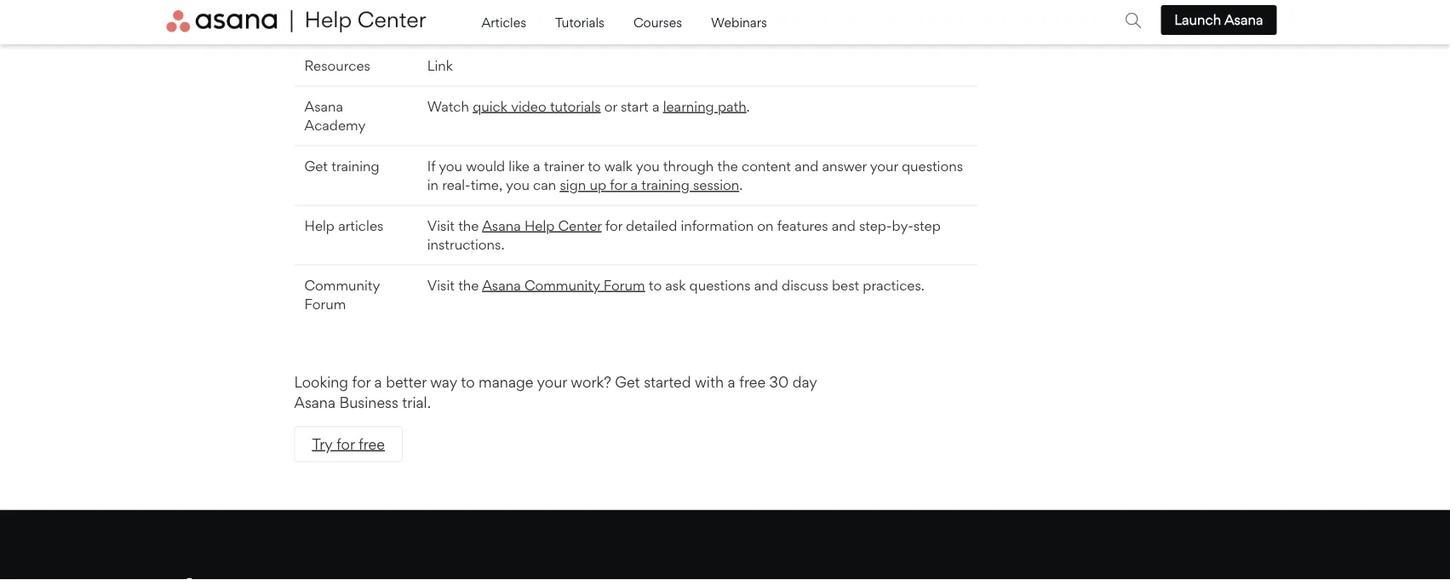 Task type: locate. For each thing, give the bounding box(es) containing it.
1 horizontal spatial asana help center help center home page image
[[296, 10, 426, 32]]

articles
[[482, 14, 530, 30]]

way
[[430, 373, 457, 392]]

help left center
[[525, 217, 555, 234]]

1 vertical spatial visit
[[427, 277, 455, 294]]

visit for visit the asana help center
[[427, 217, 455, 234]]

you down like at left top
[[506, 177, 530, 194]]

the
[[718, 158, 738, 175], [459, 217, 479, 234], [459, 277, 479, 294]]

step-
[[860, 217, 892, 234]]

2 vertical spatial to
[[461, 373, 475, 392]]

up
[[590, 177, 607, 194]]

and inside if you would like a trainer to walk you through the content and answer your questions in real-time, you can
[[795, 158, 819, 175]]

your left work?
[[537, 373, 567, 392]]

and
[[795, 158, 819, 175], [832, 217, 856, 234], [755, 277, 779, 294]]

community down the "help articles"
[[305, 277, 380, 294]]

0 vertical spatial your
[[870, 158, 899, 175]]

asana community forum link
[[482, 277, 646, 294]]

1 horizontal spatial community
[[525, 277, 600, 294]]

1 vertical spatial forum
[[305, 296, 346, 313]]

forum
[[604, 277, 646, 294], [305, 296, 346, 313]]

you up sign up for a training session link
[[636, 158, 660, 175]]

1 horizontal spatial get
[[615, 373, 640, 392]]

. right learning
[[747, 98, 750, 115]]

the for asana help center
[[459, 217, 479, 234]]

articles
[[338, 217, 384, 234]]

best
[[832, 277, 860, 294]]

1 horizontal spatial to
[[588, 158, 601, 175]]

1 vertical spatial your
[[537, 373, 567, 392]]

to
[[588, 158, 601, 175], [649, 277, 662, 294], [461, 373, 475, 392]]

the up the instructions.
[[459, 217, 479, 234]]

you
[[439, 158, 463, 175], [636, 158, 660, 175], [506, 177, 530, 194]]

1 vertical spatial the
[[459, 217, 479, 234]]

can
[[533, 177, 557, 194]]

30
[[770, 373, 789, 392]]

0 vertical spatial the
[[718, 158, 738, 175]]

visit the asana help center
[[427, 217, 602, 234]]

0 horizontal spatial .
[[740, 177, 743, 194]]

0 vertical spatial get
[[305, 158, 328, 175]]

for right center
[[606, 217, 623, 234]]

trial.
[[402, 394, 431, 412]]

0 horizontal spatial community
[[305, 277, 380, 294]]

free down business
[[359, 436, 385, 454]]

sign
[[560, 177, 586, 194]]

your right answer
[[870, 158, 899, 175]]

1 vertical spatial get
[[615, 373, 640, 392]]

asana
[[1225, 11, 1264, 28], [305, 98, 343, 115], [482, 217, 521, 234], [482, 277, 521, 294], [294, 394, 336, 412]]

1 vertical spatial questions
[[690, 277, 751, 294]]

1 horizontal spatial training
[[642, 177, 690, 194]]

0 vertical spatial training
[[332, 158, 380, 175]]

to left ask
[[649, 277, 662, 294]]

0 vertical spatial to
[[588, 158, 601, 175]]

2 horizontal spatial and
[[832, 217, 856, 234]]

launch asana link
[[1162, 5, 1278, 35]]

forum inside community forum
[[305, 296, 346, 313]]

0 vertical spatial and
[[795, 158, 819, 175]]

academy
[[305, 117, 366, 134]]

asana academy
[[305, 98, 366, 134]]

step
[[914, 217, 941, 234]]

1 horizontal spatial your
[[870, 158, 899, 175]]

asana down the instructions.
[[482, 277, 521, 294]]

articles link
[[482, 10, 530, 34]]

questions right ask
[[690, 277, 751, 294]]

2 visit from the top
[[427, 277, 455, 294]]

0 vertical spatial free
[[740, 373, 766, 392]]

.
[[747, 98, 750, 115], [740, 177, 743, 194]]

2 horizontal spatial to
[[649, 277, 662, 294]]

questions up step
[[902, 158, 964, 175]]

0 horizontal spatial questions
[[690, 277, 751, 294]]

1 horizontal spatial questions
[[902, 158, 964, 175]]

2 help from the left
[[525, 217, 555, 234]]

2 vertical spatial and
[[755, 277, 779, 294]]

1 horizontal spatial and
[[795, 158, 819, 175]]

asana up the academy
[[305, 98, 343, 115]]

with
[[695, 373, 724, 392]]

2 horizontal spatial you
[[636, 158, 660, 175]]

1 horizontal spatial help
[[525, 217, 555, 234]]

training down the academy
[[332, 158, 380, 175]]

watch quick video tutorials or start a learning path .
[[427, 98, 750, 115]]

0 horizontal spatial forum
[[305, 296, 346, 313]]

1 vertical spatial to
[[649, 277, 662, 294]]

get
[[305, 158, 328, 175], [615, 373, 640, 392]]

training
[[332, 158, 380, 175], [642, 177, 690, 194]]

get right work?
[[615, 373, 640, 392]]

0 horizontal spatial training
[[332, 158, 380, 175]]

community
[[305, 277, 380, 294], [525, 277, 600, 294]]

forum left ask
[[604, 277, 646, 294]]

1 vertical spatial and
[[832, 217, 856, 234]]

visit up the instructions.
[[427, 217, 455, 234]]

1 vertical spatial free
[[359, 436, 385, 454]]

free
[[740, 373, 766, 392], [359, 436, 385, 454]]

the up session
[[718, 158, 738, 175]]

a right with
[[728, 373, 736, 392]]

and left discuss
[[755, 277, 779, 294]]

through
[[664, 158, 714, 175]]

to up up
[[588, 158, 601, 175]]

asana right launch
[[1225, 11, 1264, 28]]

the for asana community forum
[[459, 277, 479, 294]]

would
[[466, 158, 505, 175]]

a
[[653, 98, 660, 115], [533, 158, 541, 175], [631, 177, 638, 194], [375, 373, 382, 392], [728, 373, 736, 392]]

0 vertical spatial visit
[[427, 217, 455, 234]]

free inside the looking for a better way to manage your work? get started with a free 30 day asana business trial.
[[740, 373, 766, 392]]

the down the instructions.
[[459, 277, 479, 294]]

if you would like a trainer to walk you through the content and answer your questions in real-time, you can
[[427, 158, 964, 194]]

asana inside asana academy
[[305, 98, 343, 115]]

help
[[305, 217, 335, 234], [525, 217, 555, 234]]

visit
[[427, 217, 455, 234], [427, 277, 455, 294]]

questions
[[902, 158, 964, 175], [690, 277, 751, 294]]

launch
[[1175, 11, 1222, 28]]

1 vertical spatial training
[[642, 177, 690, 194]]

asana down looking
[[294, 394, 336, 412]]

and inside for detailed information on features and step-by-step instructions.
[[832, 217, 856, 234]]

tutorials link
[[555, 10, 608, 34]]

get training
[[305, 158, 380, 175]]

0 horizontal spatial help
[[305, 217, 335, 234]]

you right if at top
[[439, 158, 463, 175]]

courses link
[[634, 10, 686, 34]]

for
[[610, 177, 627, 194], [606, 217, 623, 234], [352, 373, 371, 392], [336, 436, 355, 454]]

asana inside launch asana link
[[1225, 11, 1264, 28]]

1 visit from the top
[[427, 217, 455, 234]]

1 horizontal spatial forum
[[604, 277, 646, 294]]

help articles
[[305, 217, 384, 234]]

0 horizontal spatial your
[[537, 373, 567, 392]]

free left 30
[[740, 373, 766, 392]]

2 asana help center help center home page image from the left
[[296, 10, 426, 32]]

information
[[681, 217, 754, 234]]

community down center
[[525, 277, 600, 294]]

for up business
[[352, 373, 371, 392]]

business
[[340, 394, 399, 412]]

1 horizontal spatial .
[[747, 98, 750, 115]]

walk
[[605, 158, 633, 175]]

asana help center help center home page image
[[167, 10, 293, 32], [296, 10, 426, 32]]

features
[[778, 217, 829, 234]]

practices.
[[863, 277, 925, 294]]

. down content
[[740, 177, 743, 194]]

discuss
[[782, 277, 829, 294]]

session
[[693, 177, 740, 194]]

launch asana
[[1175, 11, 1264, 28]]

0 horizontal spatial to
[[461, 373, 475, 392]]

2 vertical spatial the
[[459, 277, 479, 294]]

asana help center link
[[482, 217, 602, 234]]

learning
[[663, 98, 715, 115]]

or
[[605, 98, 617, 115]]

0 vertical spatial questions
[[902, 158, 964, 175]]

to inside the looking for a better way to manage your work? get started with a free 30 day asana business trial.
[[461, 373, 475, 392]]

and left step-
[[832, 217, 856, 234]]

get down the academy
[[305, 158, 328, 175]]

training down 'through'
[[642, 177, 690, 194]]

a right like at left top
[[533, 158, 541, 175]]

for right the try
[[336, 436, 355, 454]]

0 horizontal spatial and
[[755, 277, 779, 294]]

sign up for a training session link
[[560, 177, 740, 194]]

watch
[[427, 98, 469, 115]]

trainer
[[544, 158, 585, 175]]

to right 'way'
[[461, 373, 475, 392]]

help left articles on the top of the page
[[305, 217, 335, 234]]

visit down the instructions.
[[427, 277, 455, 294]]

quick video tutorials link
[[473, 98, 601, 115]]

your
[[870, 158, 899, 175], [537, 373, 567, 392]]

and left answer
[[795, 158, 819, 175]]

video
[[511, 98, 547, 115]]

0 horizontal spatial asana help center help center home page image
[[167, 10, 293, 32]]

forum up looking
[[305, 296, 346, 313]]

1 horizontal spatial free
[[740, 373, 766, 392]]



Task type: describe. For each thing, give the bounding box(es) containing it.
looking
[[294, 373, 349, 392]]

to for your
[[461, 373, 475, 392]]

a right start at the top of the page
[[653, 98, 660, 115]]

sign up for a training session .
[[560, 177, 743, 194]]

work?
[[571, 373, 612, 392]]

0 horizontal spatial you
[[439, 158, 463, 175]]

1 help from the left
[[305, 217, 335, 234]]

link
[[427, 58, 453, 75]]

content
[[742, 158, 792, 175]]

1 vertical spatial .
[[740, 177, 743, 194]]

resources
[[305, 58, 371, 75]]

get inside the looking for a better way to manage your work? get started with a free 30 day asana business trial.
[[615, 373, 640, 392]]

for inside for detailed information on features and step-by-step instructions.
[[606, 217, 623, 234]]

path
[[718, 98, 747, 115]]

community forum
[[305, 277, 380, 313]]

1 asana help center help center home page image from the left
[[167, 10, 293, 32]]

your inside if you would like a trainer to walk you through the content and answer your questions in real-time, you can
[[870, 158, 899, 175]]

by-
[[892, 217, 914, 234]]

0 vertical spatial forum
[[604, 277, 646, 294]]

0 horizontal spatial free
[[359, 436, 385, 454]]

time,
[[471, 177, 503, 194]]

day
[[793, 373, 817, 392]]

instructions.
[[427, 237, 505, 254]]

quick
[[473, 98, 508, 115]]

webinars
[[711, 14, 768, 30]]

better
[[386, 373, 427, 392]]

for inside the looking for a better way to manage your work? get started with a free 30 day asana business trial.
[[352, 373, 371, 392]]

a up business
[[375, 373, 382, 392]]

0 vertical spatial .
[[747, 98, 750, 115]]

2 community from the left
[[525, 277, 600, 294]]

center
[[559, 217, 602, 234]]

a down walk
[[631, 177, 638, 194]]

try for free link
[[294, 427, 403, 463]]

to for questions
[[649, 277, 662, 294]]

asana up the instructions.
[[482, 217, 521, 234]]

in
[[427, 177, 439, 194]]

for down walk
[[610, 177, 627, 194]]

answer
[[823, 158, 867, 175]]

webinars link
[[711, 10, 768, 34]]

manage
[[479, 373, 534, 392]]

if
[[427, 158, 436, 175]]

real-
[[442, 177, 471, 194]]

tutorials
[[555, 14, 608, 30]]

ask
[[666, 277, 686, 294]]

a inside if you would like a trainer to walk you through the content and answer your questions in real-time, you can
[[533, 158, 541, 175]]

0 horizontal spatial get
[[305, 158, 328, 175]]

your inside the looking for a better way to manage your work? get started with a free 30 day asana business trial.
[[537, 373, 567, 392]]

detailed
[[626, 217, 678, 234]]

visit the asana community forum to ask questions and discuss best practices.
[[427, 277, 925, 294]]

on
[[758, 217, 774, 234]]

try for free
[[312, 436, 385, 454]]

start
[[621, 98, 649, 115]]

try
[[312, 436, 333, 454]]

started
[[644, 373, 691, 392]]

tutorials
[[550, 98, 601, 115]]

for detailed information on features and step-by-step instructions.
[[427, 217, 941, 254]]

the inside if you would like a trainer to walk you through the content and answer your questions in real-time, you can
[[718, 158, 738, 175]]

learning path link
[[663, 98, 747, 115]]

asana inside the looking for a better way to manage your work? get started with a free 30 day asana business trial.
[[294, 394, 336, 412]]

looking for a better way to manage your work? get started with a free 30 day asana business trial.
[[294, 373, 817, 412]]

like
[[509, 158, 530, 175]]

1 horizontal spatial you
[[506, 177, 530, 194]]

questions inside if you would like a trainer to walk you through the content and answer your questions in real-time, you can
[[902, 158, 964, 175]]

1 community from the left
[[305, 277, 380, 294]]

to inside if you would like a trainer to walk you through the content and answer your questions in real-time, you can
[[588, 158, 601, 175]]

visit for visit the asana community forum to ask questions and discuss best practices.
[[427, 277, 455, 294]]

courses
[[634, 14, 686, 30]]



Task type: vqa. For each thing, say whether or not it's contained in the screenshot.
the middle And
yes



